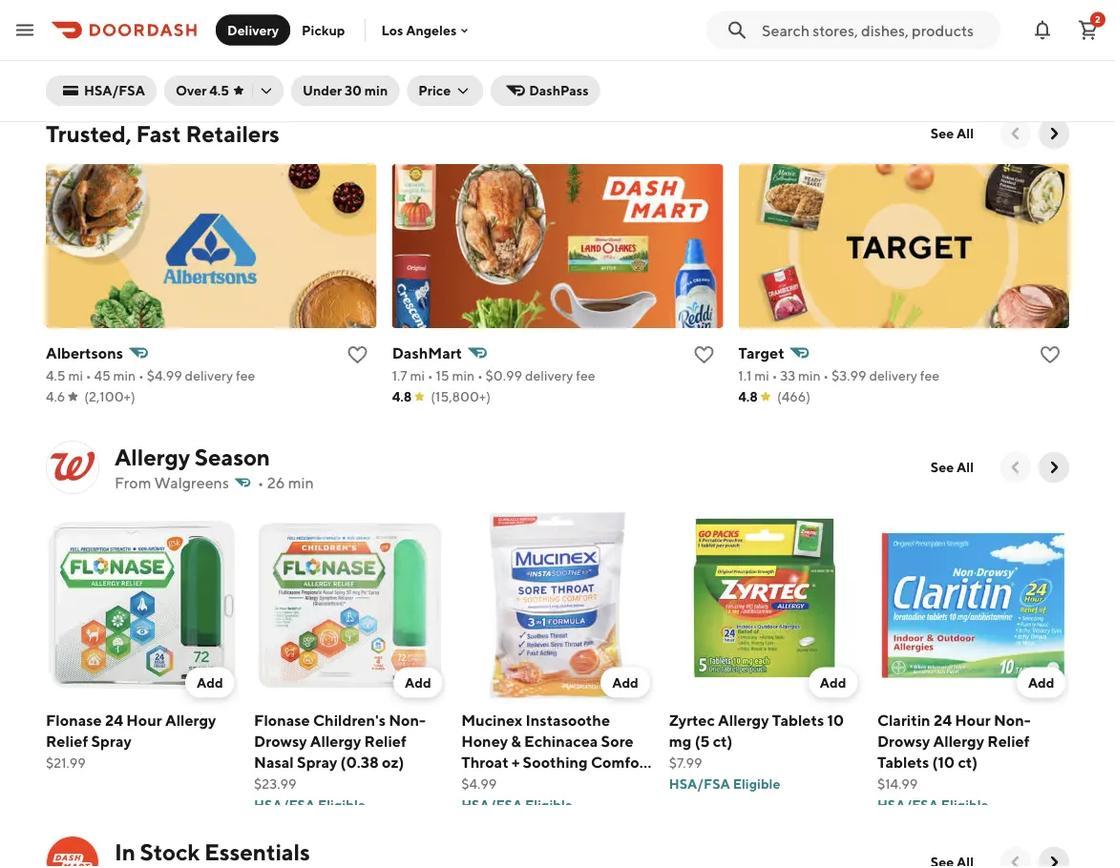 Task type: vqa. For each thing, say whether or not it's contained in the screenshot.


Task type: describe. For each thing, give the bounding box(es) containing it.
aid
[[822, 14, 847, 33]]

eligible inside flonase children's non- drowsy allergy relief nasal spray (0.38 oz) $23.99 hsa/fsa eligible
[[317, 797, 365, 813]]

claritin 24 hour non- drowsy allergy relief tablets (10 ct) $14.99 hsa/fsa eligible
[[877, 711, 1030, 813]]

all for see all link corresponding to 1st previous button of carousel icon
[[957, 126, 974, 141]]

(24 inside tylenol pm extra strength pain reliever & sleep aid 500 mg caplets (24 ct) $8.79
[[787, 35, 811, 54]]

strength inside tylenol pm extra strength pain reliever & sleep aid 500 mg caplets (24 ct) $8.79
[[793, 0, 856, 12]]

reducer
[[877, 14, 937, 33]]

$6.99 for flanax pain reliever fever reducer tablets (24 ct)
[[877, 37, 912, 53]]

honey
[[461, 732, 508, 750]]

itch
[[388, 0, 416, 12]]

trusted,
[[46, 120, 132, 147]]

see all for see all link corresponding to 1st previous button of carousel icon
[[931, 126, 974, 141]]

fee for target
[[920, 368, 940, 384]]

500 inside the "tylenol extra strength rapid release 500 mg gelcaps (100 ct) $15.99 hsa/fsa eligible"
[[150, 14, 182, 33]]

open menu image
[[13, 19, 36, 42]]

0 vertical spatial $4.99
[[147, 368, 182, 384]]

allergy inside flonase children's non- drowsy allergy relief nasal spray (0.38 oz) $23.99 hsa/fsa eligible
[[310, 732, 361, 750]]

original
[[461, 35, 519, 54]]

• left 26
[[258, 474, 264, 492]]

relief inside walgreens effervescent pain relief tablets original (36 ct) $6.99 hsa/fsa eligible
[[496, 14, 538, 33]]

pain inside flanax pain reliever fever reducer tablets (24 ct) $6.99 hsa/fsa eligible
[[927, 0, 959, 12]]

add for mucinex instasoothe honey & echinacea sore throat + soothing comfort drops (20 ct)
[[612, 675, 638, 691]]

from
[[115, 474, 151, 492]]

tablets inside zyrtec allergy tablets 10 mg (5 ct) $7.99 hsa/fsa eligible
[[772, 711, 824, 729]]

4.6
[[46, 389, 65, 405]]

tablets inside the claritin 24 hour non- drowsy allergy relief tablets (10 ct) $14.99 hsa/fsa eligible
[[877, 753, 929, 771]]

24 for claritin
[[933, 711, 951, 729]]

(15,800+)
[[431, 389, 491, 405]]

add for claritin 24 hour non- drowsy allergy relief tablets (10 ct)
[[1028, 675, 1054, 691]]

spray for flonase
[[91, 732, 132, 750]]

1 previous button of carousel image from the top
[[1006, 124, 1025, 143]]

tablets inside flanax pain reliever fever reducer tablets (24 ct) $6.99 hsa/fsa eligible
[[940, 14, 992, 33]]

zyrtec allergy tablets 10 mg (5 ct) $7.99 hsa/fsa eligible
[[669, 711, 844, 792]]

tylenol for pain
[[669, 0, 721, 12]]

non- inside the claritin 24 hour non- drowsy allergy relief tablets (10 ct) $14.99 hsa/fsa eligible
[[993, 711, 1030, 729]]

hsa/fsa inside hsa/fsa button
[[84, 83, 145, 98]]

price button
[[407, 75, 483, 106]]

walgreens inside walgreens effervescent pain relief tablets original (36 ct) $6.99 hsa/fsa eligible
[[461, 0, 538, 12]]

flonase 24 hour allergy relief spray $21.99
[[46, 711, 216, 771]]

relief inside flonase children's non- drowsy allergy relief nasal spray (0.38 oz) $23.99 hsa/fsa eligible
[[364, 732, 406, 750]]

mucinex
[[461, 711, 522, 729]]

(24 inside flanax pain reliever fever reducer tablets (24 ct) $6.99 hsa/fsa eligible
[[996, 14, 1019, 33]]

• left 33
[[772, 368, 777, 384]]

mg inside zyrtec allergy tablets 10 mg (5 ct) $7.99 hsa/fsa eligible
[[669, 732, 692, 750]]

dashpass
[[529, 83, 589, 98]]

delivery
[[227, 22, 279, 38]]

(0.38
[[340, 753, 378, 771]]

claritin 24 hour non-drowsy allergy relief tablets (10 ct) image
[[877, 510, 1069, 702]]

flanax pain reliever fever reducer tablets (24 ct) $6.99 hsa/fsa eligible
[[877, 0, 1064, 74]]

(2,100+)
[[84, 389, 135, 405]]

eligible inside flanax pain reliever fever reducer tablets (24 ct) $6.99 hsa/fsa eligible
[[941, 58, 988, 74]]

price
[[418, 83, 451, 98]]

eligible inside the claritin 24 hour non- drowsy allergy relief tablets (10 ct) $14.99 hsa/fsa eligible
[[941, 797, 988, 813]]

min for dashmart
[[452, 368, 475, 384]]

trusted, fast retailers
[[46, 120, 280, 147]]

previous button of carousel image
[[1006, 853, 1025, 868]]

$7.99
[[669, 755, 702, 771]]

click to add this store to your saved list image for target
[[1039, 344, 1062, 367]]

(2.75
[[342, 14, 378, 33]]

min for albertsons
[[113, 368, 136, 384]]

dashmart
[[392, 344, 462, 362]]

next button of carousel image for previous button of carousel image
[[1044, 853, 1064, 868]]

hsa/fsa inside the claritin 24 hour non- drowsy allergy relief tablets (10 ct) $14.99 hsa/fsa eligible
[[877, 797, 938, 813]]

eligible inside dermoplast pain & itch relief spray (2.75 oz) $18.99 hsa/fsa eligible
[[317, 58, 365, 74]]

pickup
[[302, 22, 345, 38]]

essentials
[[204, 839, 310, 866]]

mg inside tylenol pm extra strength pain reliever & sleep aid 500 mg caplets (24 ct) $8.79
[[703, 35, 726, 54]]

2 button
[[1069, 11, 1107, 49]]

(20
[[507, 774, 532, 792]]

tablets inside walgreens effervescent pain relief tablets original (36 ct) $6.99 hsa/fsa eligible
[[541, 14, 593, 33]]

relief inside the claritin 24 hour non- drowsy allergy relief tablets (10 ct) $14.99 hsa/fsa eligible
[[987, 732, 1029, 750]]

$8.79
[[669, 58, 703, 74]]

eligible inside zyrtec allergy tablets 10 mg (5 ct) $7.99 hsa/fsa eligible
[[733, 776, 780, 792]]

drowsy inside flonase children's non- drowsy allergy relief nasal spray (0.38 oz) $23.99 hsa/fsa eligible
[[254, 732, 306, 750]]

non- inside flonase children's non- drowsy allergy relief nasal spray (0.38 oz) $23.99 hsa/fsa eligible
[[388, 711, 425, 729]]

delivery button
[[216, 15, 290, 45]]

pm
[[724, 0, 748, 12]]

hour for allergy
[[954, 711, 990, 729]]

caplets
[[729, 35, 784, 54]]

1.1 mi • 33 min • $3.99 delivery fee
[[738, 368, 940, 384]]

• left $3.99
[[823, 368, 829, 384]]

allergy season
[[115, 443, 270, 471]]

over 4.5 button
[[164, 75, 284, 106]]

$14.99
[[877, 776, 917, 792]]

$18.99
[[254, 37, 294, 53]]

1 items, open order cart image
[[1077, 19, 1100, 42]]

$0.99
[[486, 368, 522, 384]]

strength inside the "tylenol extra strength rapid release 500 mg gelcaps (100 ct) $15.99 hsa/fsa eligible"
[[142, 0, 205, 12]]

fever
[[1024, 0, 1064, 12]]

flonase children's non-drowsy allergy relief nasal spray (0.38 oz) image
[[254, 510, 446, 702]]

sleep
[[779, 14, 819, 33]]

flonase children's non- drowsy allergy relief nasal spray (0.38 oz) $23.99 hsa/fsa eligible
[[254, 711, 425, 813]]

next button of carousel image for 1st previous button of carousel icon
[[1044, 124, 1064, 143]]

drowsy inside the claritin 24 hour non- drowsy allergy relief tablets (10 ct) $14.99 hsa/fsa eligible
[[877, 732, 930, 750]]

• 26 min
[[258, 474, 314, 492]]

see all link for 1st previous button of carousel icon
[[919, 118, 985, 149]]

mg inside the "tylenol extra strength rapid release 500 mg gelcaps (100 ct) $15.99 hsa/fsa eligible"
[[185, 14, 207, 33]]

flonase 24 hour allergy relief spray image
[[46, 510, 238, 702]]

spray inside flonase children's non- drowsy allergy relief nasal spray (0.38 oz) $23.99 hsa/fsa eligible
[[296, 753, 337, 771]]

echinacea
[[524, 732, 598, 750]]

hour for spray
[[126, 711, 162, 729]]

4.5 inside button
[[209, 83, 229, 98]]

• left the $0.99 at the top left of the page
[[477, 368, 483, 384]]

(10
[[932, 753, 954, 771]]

throat
[[461, 753, 509, 771]]

500 inside tylenol pm extra strength pain reliever & sleep aid 500 mg caplets (24 ct) $8.79
[[669, 35, 700, 54]]

relief inside flonase 24 hour allergy relief spray $21.99
[[46, 732, 88, 750]]

& inside tylenol pm extra strength pain reliever & sleep aid 500 mg caplets (24 ct) $8.79
[[766, 14, 776, 33]]

ct) inside zyrtec allergy tablets 10 mg (5 ct) $7.99 hsa/fsa eligible
[[713, 732, 733, 750]]

4.5 mi • 45 min • $4.99 delivery fee
[[46, 368, 255, 384]]

tylenol for release
[[46, 0, 97, 12]]

oz) inside dermoplast pain & itch relief spray (2.75 oz) $18.99 hsa/fsa eligible
[[381, 14, 404, 33]]

eligible inside the "tylenol extra strength rapid release 500 mg gelcaps (100 ct) $15.99 hsa/fsa eligible"
[[110, 79, 157, 95]]

ct) inside flanax pain reliever fever reducer tablets (24 ct) $6.99 hsa/fsa eligible
[[1022, 14, 1042, 33]]

ct) inside the claritin 24 hour non- drowsy allergy relief tablets (10 ct) $14.99 hsa/fsa eligible
[[957, 753, 977, 771]]

in
[[115, 839, 135, 866]]

33
[[780, 368, 795, 384]]

+
[[512, 753, 520, 771]]

ct) inside the "tylenol extra strength rapid release 500 mg gelcaps (100 ct) $15.99 hsa/fsa eligible"
[[143, 35, 163, 54]]

Store search: begin typing to search for stores available on DoorDash text field
[[762, 20, 989, 41]]

$4.99 hsa/fsa eligible
[[461, 776, 573, 813]]

(466)
[[777, 389, 811, 405]]

2 previous button of carousel image from the top
[[1006, 458, 1025, 477]]

from walgreens
[[115, 474, 229, 492]]

season
[[194, 443, 270, 471]]

over
[[176, 83, 207, 98]]

hsa/fsa button
[[46, 75, 157, 106]]

click to add this store to your saved list image
[[346, 344, 369, 367]]

$4.99 inside $4.99 hsa/fsa eligible
[[461, 776, 497, 792]]

30
[[345, 83, 362, 98]]

1.7 mi • 15 min • $0.99 delivery fee
[[392, 368, 595, 384]]

in stock essentials link
[[46, 836, 310, 868]]

nasal
[[254, 753, 293, 771]]

sore
[[601, 732, 634, 750]]

45
[[94, 368, 111, 384]]

trusted, fast retailers link
[[46, 118, 280, 149]]

$3.99
[[832, 368, 866, 384]]

los
[[381, 22, 403, 38]]

soothing
[[523, 753, 588, 771]]

add for flonase children's non- drowsy allergy relief nasal spray (0.38 oz)
[[404, 675, 431, 691]]

effervescent
[[541, 0, 633, 12]]

see all link for 1st previous button of carousel icon from the bottom of the page
[[919, 453, 985, 483]]



Task type: locate. For each thing, give the bounding box(es) containing it.
all for see all link related to 1st previous button of carousel icon from the bottom of the page
[[957, 460, 974, 475]]

1 vertical spatial $6.99
[[461, 58, 497, 74]]

0 vertical spatial mg
[[185, 14, 207, 33]]

2 oz) from the top
[[381, 753, 404, 771]]

1 next button of carousel image from the top
[[1044, 124, 1064, 143]]

2 horizontal spatial mg
[[703, 35, 726, 54]]

& up +
[[511, 732, 521, 750]]

next button of carousel image
[[1044, 124, 1064, 143], [1044, 458, 1064, 477], [1044, 853, 1064, 868]]

under
[[303, 83, 342, 98]]

ct) right (36
[[549, 35, 569, 54]]

ct) right (5
[[713, 732, 733, 750]]

min
[[365, 83, 388, 98], [113, 368, 136, 384], [452, 368, 475, 384], [798, 368, 821, 384], [288, 474, 314, 492]]

& up caplets
[[766, 14, 776, 33]]

2 all from the top
[[957, 460, 974, 475]]

26
[[267, 474, 285, 492]]

0 horizontal spatial drowsy
[[254, 732, 306, 750]]

hsa/fsa
[[254, 58, 315, 74], [877, 58, 938, 74], [46, 79, 107, 95], [461, 79, 522, 95], [84, 83, 145, 98], [669, 776, 730, 792], [254, 797, 315, 813], [461, 797, 522, 813], [877, 797, 938, 813]]

& inside dermoplast pain & itch relief spray (2.75 oz) $18.99 hsa/fsa eligible
[[375, 0, 385, 12]]

flonase inside flonase children's non- drowsy allergy relief nasal spray (0.38 oz) $23.99 hsa/fsa eligible
[[254, 711, 310, 729]]

1 vertical spatial $4.99
[[461, 776, 497, 792]]

pickup button
[[290, 15, 356, 45]]

2 vertical spatial &
[[511, 732, 521, 750]]

1 horizontal spatial 4.8
[[738, 389, 758, 405]]

1 vertical spatial all
[[957, 460, 974, 475]]

tylenol inside tylenol pm extra strength pain reliever & sleep aid 500 mg caplets (24 ct) $8.79
[[669, 0, 721, 12]]

fee for dashmart
[[576, 368, 595, 384]]

hsa/fsa down $7.99
[[669, 776, 730, 792]]

(24 left notification bell 'image'
[[996, 14, 1019, 33]]

ct) down the aid
[[814, 35, 834, 54]]

1 mi from the left
[[68, 368, 83, 384]]

2 fee from the left
[[576, 368, 595, 384]]

2 mi from the left
[[410, 368, 425, 384]]

hsa/fsa down $23.99
[[254, 797, 315, 813]]

pain up $8.79
[[669, 14, 701, 33]]

hsa/fsa inside walgreens effervescent pain relief tablets original (36 ct) $6.99 hsa/fsa eligible
[[461, 79, 522, 95]]

• left 45
[[86, 368, 91, 384]]

0 horizontal spatial extra
[[101, 0, 138, 12]]

flanax
[[877, 0, 924, 12]]

10
[[827, 711, 844, 729]]

1 4.8 from the left
[[392, 389, 412, 405]]

24 for flonase
[[105, 711, 123, 729]]

tylenol left pm at right top
[[669, 0, 721, 12]]

pain inside dermoplast pain & itch relief spray (2.75 oz) $18.99 hsa/fsa eligible
[[340, 0, 371, 12]]

drowsy up the nasal
[[254, 732, 306, 750]]

1 horizontal spatial &
[[511, 732, 521, 750]]

$23.99
[[254, 776, 296, 792]]

min right 26
[[288, 474, 314, 492]]

0 horizontal spatial mg
[[185, 14, 207, 33]]

flonase up $21.99
[[46, 711, 102, 729]]

drops
[[461, 774, 504, 792]]

0 vertical spatial previous button of carousel image
[[1006, 124, 1025, 143]]

2 click to add this store to your saved list image from the left
[[1039, 344, 1062, 367]]

1 vertical spatial walgreens
[[154, 474, 229, 492]]

extra inside the "tylenol extra strength rapid release 500 mg gelcaps (100 ct) $15.99 hsa/fsa eligible"
[[101, 0, 138, 12]]

2 add from the left
[[404, 675, 431, 691]]

&
[[375, 0, 385, 12], [766, 14, 776, 33], [511, 732, 521, 750]]

$6.99 for walgreens effervescent pain relief tablets original (36 ct)
[[461, 58, 497, 74]]

1 horizontal spatial drowsy
[[877, 732, 930, 750]]

(5
[[695, 732, 710, 750]]

• left 15
[[427, 368, 433, 384]]

mg left caplets
[[703, 35, 726, 54]]

extra up "sleep"
[[751, 0, 789, 12]]

tylenol extra strength rapid release 500 mg gelcaps (100 ct) $15.99 hsa/fsa eligible
[[46, 0, 207, 95]]

angeles
[[406, 22, 457, 38]]

0 vertical spatial see
[[931, 126, 954, 141]]

(36
[[522, 35, 546, 54]]

walgreens down allergy season
[[154, 474, 229, 492]]

1 all from the top
[[957, 126, 974, 141]]

see
[[931, 126, 954, 141], [931, 460, 954, 475]]

1 horizontal spatial 4.5
[[209, 83, 229, 98]]

0 vertical spatial reliever
[[962, 0, 1021, 12]]

2 horizontal spatial &
[[766, 14, 776, 33]]

1 add from the left
[[197, 675, 223, 691]]

5 add from the left
[[1028, 675, 1054, 691]]

delivery right $3.99
[[869, 368, 917, 384]]

$21.99
[[46, 755, 86, 771]]

1 vertical spatial see
[[931, 460, 954, 475]]

ct) right (10
[[957, 753, 977, 771]]

3 add from the left
[[612, 675, 638, 691]]

1 tylenol from the left
[[46, 0, 97, 12]]

• right 45
[[138, 368, 144, 384]]

3 fee from the left
[[920, 368, 940, 384]]

1 horizontal spatial hour
[[954, 711, 990, 729]]

drowsy down claritin
[[877, 732, 930, 750]]

3 next button of carousel image from the top
[[1044, 853, 1064, 868]]

mucinex instasoothe honey & echinacea sore throat + soothing comfort drops (20 ct) image
[[461, 510, 654, 702]]

extra up release at the top left of the page
[[101, 0, 138, 12]]

delivery right the $0.99 at the top left of the page
[[525, 368, 573, 384]]

0 vertical spatial 500
[[150, 14, 182, 33]]

& inside mucinex instasoothe honey & echinacea sore throat + soothing comfort drops (20 ct)
[[511, 732, 521, 750]]

see all link
[[919, 118, 985, 149], [919, 453, 985, 483]]

1 vertical spatial mg
[[703, 35, 726, 54]]

albertsons
[[46, 344, 123, 362]]

1 vertical spatial oz)
[[381, 753, 404, 771]]

delivery
[[185, 368, 233, 384], [525, 368, 573, 384], [869, 368, 917, 384]]

4.8 for dashmart
[[392, 389, 412, 405]]

1 vertical spatial spray
[[91, 732, 132, 750]]

allergy inside zyrtec allergy tablets 10 mg (5 ct) $7.99 hsa/fsa eligible
[[718, 711, 769, 729]]

min for target
[[798, 368, 821, 384]]

hsa/fsa inside the "tylenol extra strength rapid release 500 mg gelcaps (100 ct) $15.99 hsa/fsa eligible"
[[46, 79, 107, 95]]

zyrtec allergy tablets 10 mg (5 ct) image
[[669, 510, 861, 702]]

0 vertical spatial (24
[[996, 14, 1019, 33]]

3 delivery from the left
[[869, 368, 917, 384]]

1 horizontal spatial strength
[[793, 0, 856, 12]]

tablets left 10
[[772, 711, 824, 729]]

hour inside the claritin 24 hour non- drowsy allergy relief tablets (10 ct) $14.99 hsa/fsa eligible
[[954, 711, 990, 729]]

allergy inside the claritin 24 hour non- drowsy allergy relief tablets (10 ct) $14.99 hsa/fsa eligible
[[933, 732, 984, 750]]

walgreens effervescent pain relief tablets original (36 ct) $6.99 hsa/fsa eligible
[[461, 0, 633, 95]]

oz) down itch
[[381, 14, 404, 33]]

see all for see all link related to 1st previous button of carousel icon from the bottom of the page
[[931, 460, 974, 475]]

spray
[[299, 14, 339, 33], [91, 732, 132, 750], [296, 753, 337, 771]]

walgreens up original
[[461, 0, 538, 12]]

1 horizontal spatial non-
[[993, 711, 1030, 729]]

0 vertical spatial see all link
[[919, 118, 985, 149]]

0 vertical spatial spray
[[299, 14, 339, 33]]

tylenol pm extra strength pain reliever & sleep aid 500 mg caplets (24 ct) $8.79
[[669, 0, 856, 74]]

extra
[[101, 0, 138, 12], [751, 0, 789, 12]]

1 horizontal spatial 500
[[669, 35, 700, 54]]

0 vertical spatial oz)
[[381, 14, 404, 33]]

1 vertical spatial previous button of carousel image
[[1006, 458, 1025, 477]]

relief inside dermoplast pain & itch relief spray (2.75 oz) $18.99 hsa/fsa eligible
[[254, 14, 296, 33]]

2 see all from the top
[[931, 460, 974, 475]]

rapid
[[46, 14, 88, 33]]

0 horizontal spatial $4.99
[[147, 368, 182, 384]]

2 horizontal spatial delivery
[[869, 368, 917, 384]]

hsa/fsa down original
[[461, 79, 522, 95]]

$6.99 down original
[[461, 58, 497, 74]]

2 drowsy from the left
[[877, 732, 930, 750]]

pain up original
[[461, 14, 493, 33]]

0 horizontal spatial (24
[[787, 35, 811, 54]]

add button
[[185, 668, 234, 698], [185, 668, 234, 698], [393, 668, 442, 698], [393, 668, 442, 698], [601, 668, 650, 698], [601, 668, 650, 698], [808, 668, 858, 698], [808, 668, 858, 698], [1016, 668, 1065, 698], [1016, 668, 1065, 698]]

target
[[738, 344, 784, 362]]

0 horizontal spatial click to add this store to your saved list image
[[692, 344, 715, 367]]

0 horizontal spatial reliever
[[704, 14, 763, 33]]

3 mi from the left
[[754, 368, 769, 384]]

pain up (2.75
[[340, 0, 371, 12]]

1 horizontal spatial $6.99
[[877, 37, 912, 53]]

pain up reducer
[[927, 0, 959, 12]]

flonase inside flonase 24 hour allergy relief spray $21.99
[[46, 711, 102, 729]]

0 horizontal spatial non-
[[388, 711, 425, 729]]

hsa/fsa inside dermoplast pain & itch relief spray (2.75 oz) $18.99 hsa/fsa eligible
[[254, 58, 315, 74]]

1 vertical spatial &
[[766, 14, 776, 33]]

500
[[150, 14, 182, 33], [669, 35, 700, 54]]

extra inside tylenol pm extra strength pain reliever & sleep aid 500 mg caplets (24 ct) $8.79
[[751, 0, 789, 12]]

pain inside tylenol pm extra strength pain reliever & sleep aid 500 mg caplets (24 ct) $8.79
[[669, 14, 701, 33]]

dermoplast pain & itch relief spray (2.75 oz) $18.99 hsa/fsa eligible
[[254, 0, 416, 74]]

mi for albertsons
[[68, 368, 83, 384]]

pain
[[340, 0, 371, 12], [927, 0, 959, 12], [461, 14, 493, 33], [669, 14, 701, 33]]

mi for target
[[754, 368, 769, 384]]

hsa/fsa down the $14.99
[[877, 797, 938, 813]]

mi right 1.1
[[754, 368, 769, 384]]

1 horizontal spatial delivery
[[525, 368, 573, 384]]

hsa/fsa down reducer
[[877, 58, 938, 74]]

$6.99 down reducer
[[877, 37, 912, 53]]

hour inside flonase 24 hour allergy relief spray $21.99
[[126, 711, 162, 729]]

0 vertical spatial walgreens
[[461, 0, 538, 12]]

4.8 down 1.1
[[738, 389, 758, 405]]

$6.99
[[877, 37, 912, 53], [461, 58, 497, 74]]

flonase for allergy
[[254, 711, 310, 729]]

tablets right reducer
[[940, 14, 992, 33]]

1.7
[[392, 368, 407, 384]]

1 horizontal spatial flonase
[[254, 711, 310, 729]]

24 inside the claritin 24 hour non- drowsy allergy relief tablets (10 ct) $14.99 hsa/fsa eligible
[[933, 711, 951, 729]]

$6.99 inside flanax pain reliever fever reducer tablets (24 ct) $6.99 hsa/fsa eligible
[[877, 37, 912, 53]]

1 see all from the top
[[931, 126, 974, 141]]

dashpass button
[[491, 75, 600, 106]]

500 up $8.79
[[669, 35, 700, 54]]

release
[[91, 14, 147, 33]]

min right 45
[[113, 368, 136, 384]]

1 horizontal spatial mg
[[669, 732, 692, 750]]

hsa/fsa down $18.99
[[254, 58, 315, 74]]

2 see all link from the top
[[919, 453, 985, 483]]

2 flonase from the left
[[254, 711, 310, 729]]

flonase for relief
[[46, 711, 102, 729]]

mg
[[185, 14, 207, 33], [703, 35, 726, 54], [669, 732, 692, 750]]

flonase up the nasal
[[254, 711, 310, 729]]

& left itch
[[375, 0, 385, 12]]

1 strength from the left
[[142, 0, 205, 12]]

$4.99 down throat
[[461, 776, 497, 792]]

2 extra from the left
[[751, 0, 789, 12]]

0 horizontal spatial fee
[[236, 368, 255, 384]]

hsa/fsa down $15.99
[[46, 79, 107, 95]]

hsa/fsa down the (100
[[84, 83, 145, 98]]

1 24 from the left
[[105, 711, 123, 729]]

1 horizontal spatial $4.99
[[461, 776, 497, 792]]

delivery for albertsons
[[185, 368, 233, 384]]

flonase
[[46, 711, 102, 729], [254, 711, 310, 729]]

4.8
[[392, 389, 412, 405], [738, 389, 758, 405]]

2 24 from the left
[[933, 711, 951, 729]]

oz) inside flonase children's non- drowsy allergy relief nasal spray (0.38 oz) $23.99 hsa/fsa eligible
[[381, 753, 404, 771]]

1.1
[[738, 368, 752, 384]]

add for zyrtec allergy tablets 10 mg (5 ct)
[[820, 675, 846, 691]]

1 horizontal spatial 24
[[933, 711, 951, 729]]

pain inside walgreens effervescent pain relief tablets original (36 ct) $6.99 hsa/fsa eligible
[[461, 14, 493, 33]]

min right 30
[[365, 83, 388, 98]]

0 vertical spatial 4.5
[[209, 83, 229, 98]]

delivery up allergy season
[[185, 368, 233, 384]]

children's
[[313, 711, 385, 729]]

1 vertical spatial 4.5
[[46, 368, 65, 384]]

2 vertical spatial spray
[[296, 753, 337, 771]]

$4.99 right 45
[[147, 368, 182, 384]]

4.8 down 1.7
[[392, 389, 412, 405]]

0 horizontal spatial hour
[[126, 711, 162, 729]]

under 30 min
[[303, 83, 388, 98]]

spray inside dermoplast pain & itch relief spray (2.75 oz) $18.99 hsa/fsa eligible
[[299, 14, 339, 33]]

ct) down fever
[[1022, 14, 1042, 33]]

0 horizontal spatial walgreens
[[154, 474, 229, 492]]

dermoplast
[[254, 0, 337, 12]]

4.8 for target
[[738, 389, 758, 405]]

1 horizontal spatial reliever
[[962, 0, 1021, 12]]

hsa/fsa inside zyrtec allergy tablets 10 mg (5 ct) $7.99 hsa/fsa eligible
[[669, 776, 730, 792]]

2 non- from the left
[[993, 711, 1030, 729]]

1 horizontal spatial mi
[[410, 368, 425, 384]]

next button of carousel image for 1st previous button of carousel icon from the bottom of the page
[[1044, 458, 1064, 477]]

ct) right the (100
[[143, 35, 163, 54]]

eligible inside walgreens effervescent pain relief tablets original (36 ct) $6.99 hsa/fsa eligible
[[525, 79, 573, 95]]

4 add from the left
[[820, 675, 846, 691]]

previous button of carousel image
[[1006, 124, 1025, 143], [1006, 458, 1025, 477]]

0 horizontal spatial $6.99
[[461, 58, 497, 74]]

2 delivery from the left
[[525, 368, 573, 384]]

2 next button of carousel image from the top
[[1044, 458, 1064, 477]]

spray inside flonase 24 hour allergy relief spray $21.99
[[91, 732, 132, 750]]

hsa/fsa inside $4.99 hsa/fsa eligible
[[461, 797, 522, 813]]

1 vertical spatial (24
[[787, 35, 811, 54]]

1 non- from the left
[[388, 711, 425, 729]]

delivery for dashmart
[[525, 368, 573, 384]]

mucinex instasoothe honey & echinacea sore throat + soothing comfort drops (20 ct)
[[461, 711, 651, 792]]

hsa/fsa inside flonase children's non- drowsy allergy relief nasal spray (0.38 oz) $23.99 hsa/fsa eligible
[[254, 797, 315, 813]]

0 vertical spatial next button of carousel image
[[1044, 124, 1064, 143]]

$4.99
[[147, 368, 182, 384], [461, 776, 497, 792]]

1 horizontal spatial tylenol
[[669, 0, 721, 12]]

fee
[[236, 368, 255, 384], [576, 368, 595, 384], [920, 368, 940, 384]]

stock
[[140, 839, 200, 866]]

ct) inside mucinex instasoothe honey & echinacea sore throat + soothing comfort drops (20 ct)
[[535, 774, 555, 792]]

mi for dashmart
[[410, 368, 425, 384]]

1 horizontal spatial extra
[[751, 0, 789, 12]]

add
[[197, 675, 223, 691], [404, 675, 431, 691], [612, 675, 638, 691], [820, 675, 846, 691], [1028, 675, 1054, 691]]

spray for dermoplast
[[299, 14, 339, 33]]

2 horizontal spatial fee
[[920, 368, 940, 384]]

1 vertical spatial see all link
[[919, 453, 985, 483]]

1 horizontal spatial (24
[[996, 14, 1019, 33]]

retailers
[[186, 120, 280, 147]]

1 vertical spatial see all
[[931, 460, 974, 475]]

los angeles
[[381, 22, 457, 38]]

0 horizontal spatial 24
[[105, 711, 123, 729]]

0 vertical spatial $6.99
[[877, 37, 912, 53]]

1 vertical spatial reliever
[[704, 14, 763, 33]]

0 horizontal spatial strength
[[142, 0, 205, 12]]

notification bell image
[[1031, 19, 1054, 42]]

0 vertical spatial all
[[957, 126, 974, 141]]

0 horizontal spatial 4.8
[[392, 389, 412, 405]]

1 vertical spatial next button of carousel image
[[1044, 458, 1064, 477]]

ct) inside walgreens effervescent pain relief tablets original (36 ct) $6.99 hsa/fsa eligible
[[549, 35, 569, 54]]

1 horizontal spatial click to add this store to your saved list image
[[1039, 344, 1062, 367]]

fee right the $0.99 at the top left of the page
[[576, 368, 595, 384]]

min inside button
[[365, 83, 388, 98]]

1 vertical spatial 500
[[669, 35, 700, 54]]

mg left (5
[[669, 732, 692, 750]]

2
[[1095, 14, 1101, 25]]

1 horizontal spatial walgreens
[[461, 0, 538, 12]]

min right 15
[[452, 368, 475, 384]]

0 horizontal spatial &
[[375, 0, 385, 12]]

0 horizontal spatial mi
[[68, 368, 83, 384]]

ct)
[[1022, 14, 1042, 33], [143, 35, 163, 54], [549, 35, 569, 54], [814, 35, 834, 54], [713, 732, 733, 750], [957, 753, 977, 771], [535, 774, 555, 792]]

0 horizontal spatial 4.5
[[46, 368, 65, 384]]

fast
[[136, 120, 181, 147]]

0 horizontal spatial delivery
[[185, 368, 233, 384]]

tablets down effervescent
[[541, 14, 593, 33]]

mi down albertsons
[[68, 368, 83, 384]]

(100
[[107, 35, 140, 54]]

strength
[[142, 0, 205, 12], [793, 0, 856, 12]]

1 horizontal spatial fee
[[576, 368, 595, 384]]

click to add this store to your saved list image for dashmart
[[692, 344, 715, 367]]

1 oz) from the top
[[381, 14, 404, 33]]

gelcaps
[[46, 35, 104, 54]]

ct) down soothing
[[535, 774, 555, 792]]

1 extra from the left
[[101, 0, 138, 12]]

24 inside flonase 24 hour allergy relief spray $21.99
[[105, 711, 123, 729]]

under 30 min button
[[291, 75, 399, 106]]

instasoothe
[[526, 711, 610, 729]]

reliever inside tylenol pm extra strength pain reliever & sleep aid 500 mg caplets (24 ct) $8.79
[[704, 14, 763, 33]]

fee up season
[[236, 368, 255, 384]]

hsa/fsa down drops
[[461, 797, 522, 813]]

click to add this store to your saved list image
[[692, 344, 715, 367], [1039, 344, 1062, 367]]

in stock essentials
[[115, 839, 310, 866]]

eligible inside $4.99 hsa/fsa eligible
[[525, 797, 573, 813]]

2 horizontal spatial mi
[[754, 368, 769, 384]]

tablets up the $14.99
[[877, 753, 929, 771]]

los angeles button
[[381, 22, 472, 38]]

tylenol inside the "tylenol extra strength rapid release 500 mg gelcaps (100 ct) $15.99 hsa/fsa eligible"
[[46, 0, 97, 12]]

$6.99 inside walgreens effervescent pain relief tablets original (36 ct) $6.99 hsa/fsa eligible
[[461, 58, 497, 74]]

reliever inside flanax pain reliever fever reducer tablets (24 ct) $6.99 hsa/fsa eligible
[[962, 0, 1021, 12]]

add for flonase 24 hour allergy relief spray
[[197, 675, 223, 691]]

1 drowsy from the left
[[254, 732, 306, 750]]

2 strength from the left
[[793, 0, 856, 12]]

tylenol up rapid
[[46, 0, 97, 12]]

2 hour from the left
[[954, 711, 990, 729]]

0 horizontal spatial tylenol
[[46, 0, 97, 12]]

reliever left fever
[[962, 0, 1021, 12]]

allergy inside flonase 24 hour allergy relief spray $21.99
[[165, 711, 216, 729]]

1 delivery from the left
[[185, 368, 233, 384]]

ct) inside tylenol pm extra strength pain reliever & sleep aid 500 mg caplets (24 ct) $8.79
[[814, 35, 834, 54]]

claritin
[[877, 711, 930, 729]]

$15.99
[[46, 58, 87, 74]]

min right 33
[[798, 368, 821, 384]]

fee right $3.99
[[920, 368, 940, 384]]

strength up the aid
[[793, 0, 856, 12]]

4.5 up 4.6
[[46, 368, 65, 384]]

(24 down "sleep"
[[787, 35, 811, 54]]

1 hour from the left
[[126, 711, 162, 729]]

2 tylenol from the left
[[669, 0, 721, 12]]

2 see from the top
[[931, 460, 954, 475]]

strength up release at the top left of the page
[[142, 0, 205, 12]]

2 vertical spatial next button of carousel image
[[1044, 853, 1064, 868]]

1 see all link from the top
[[919, 118, 985, 149]]

oz) right (0.38
[[381, 753, 404, 771]]

1 see from the top
[[931, 126, 954, 141]]

0 horizontal spatial flonase
[[46, 711, 102, 729]]

4.5 right over
[[209, 83, 229, 98]]

fee for albertsons
[[236, 368, 255, 384]]

reliever down pm at right top
[[704, 14, 763, 33]]

2 vertical spatial mg
[[669, 732, 692, 750]]

allergy
[[115, 443, 190, 471], [165, 711, 216, 729], [718, 711, 769, 729], [310, 732, 361, 750], [933, 732, 984, 750]]

mi right 1.7
[[410, 368, 425, 384]]

0 vertical spatial &
[[375, 0, 385, 12]]

24
[[105, 711, 123, 729], [933, 711, 951, 729]]

1 flonase from the left
[[46, 711, 102, 729]]

delivery for target
[[869, 368, 917, 384]]

2 4.8 from the left
[[738, 389, 758, 405]]

4.5
[[209, 83, 229, 98], [46, 368, 65, 384]]

15
[[436, 368, 449, 384]]

mg left "delivery"
[[185, 14, 207, 33]]

0 vertical spatial see all
[[931, 126, 974, 141]]

0 horizontal spatial 500
[[150, 14, 182, 33]]

eligible
[[317, 58, 365, 74], [941, 58, 988, 74], [110, 79, 157, 95], [525, 79, 573, 95], [733, 776, 780, 792], [317, 797, 365, 813], [525, 797, 573, 813], [941, 797, 988, 813]]

hsa/fsa inside flanax pain reliever fever reducer tablets (24 ct) $6.99 hsa/fsa eligible
[[877, 58, 938, 74]]

1 click to add this store to your saved list image from the left
[[692, 344, 715, 367]]

1 fee from the left
[[236, 368, 255, 384]]

500 right release at the top left of the page
[[150, 14, 182, 33]]

tylenol
[[46, 0, 97, 12], [669, 0, 721, 12]]



